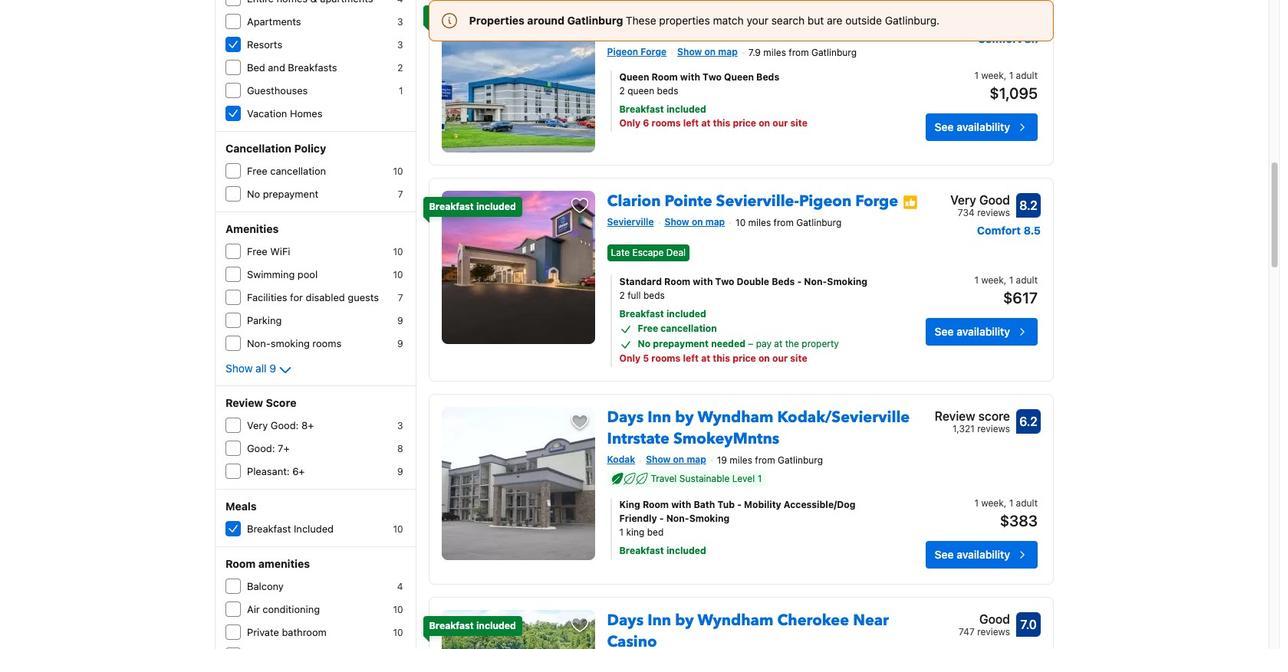 Task type: describe. For each thing, give the bounding box(es) containing it.
1 horizontal spatial smoking
[[827, 276, 867, 288]]

king room with bath tub - mobility accessible/dog friendly - non-smoking 1 king bed breakfast included
[[619, 499, 856, 557]]

0 horizontal spatial hotel
[[712, 21, 753, 41]]

queen room with two queen beds 2 queen beds breakfast included only 6 rooms left at this price on our site
[[619, 71, 808, 129]]

1 queen from the left
[[619, 71, 649, 83]]

standard room with two double beds - non-smoking
[[619, 276, 867, 288]]

comfort for clarion pointe sevierville-pigeon forge
[[977, 224, 1021, 237]]

deal
[[666, 247, 686, 259]]

review score
[[226, 397, 296, 410]]

miles for hotel
[[763, 47, 786, 58]]

private bathroom
[[247, 627, 327, 639]]

1 horizontal spatial free cancellation
[[638, 323, 717, 335]]

1 vertical spatial non-
[[247, 337, 271, 350]]

8.2 for holiday inn express hotel & suites pigeon forge, an ihg hotel
[[1019, 7, 1038, 21]]

10 for breakfast included
[[393, 524, 403, 535]]

no prepayment
[[247, 188, 318, 200]]

, for $1,095
[[1004, 70, 1007, 81]]

adult for $1,095
[[1016, 70, 1038, 81]]

pointe
[[665, 191, 712, 212]]

conditioning
[[263, 604, 320, 616]]

week for $617
[[981, 275, 1004, 286]]

10 for air conditioning
[[393, 604, 403, 616]]

double
[[737, 276, 769, 288]]

full
[[628, 290, 641, 302]]

7.9 miles from gatlinburg
[[748, 47, 857, 58]]

days for days inn by wyndham cherokee near casino
[[607, 611, 644, 631]]

4
[[397, 581, 403, 593]]

3 for very good: 8+
[[397, 420, 403, 432]]

on down pay
[[759, 353, 770, 365]]

10 for free cancellation
[[393, 166, 403, 177]]

breakfast included for clarion
[[429, 201, 516, 212]]

review for score
[[226, 397, 263, 410]]

review score 1,321 reviews
[[935, 410, 1010, 435]]

3 for apartments
[[397, 16, 403, 28]]

room amenities
[[226, 558, 310, 571]]

breakfast inside king room with bath tub - mobility accessible/dog friendly - non-smoking 1 king bed breakfast included
[[619, 545, 664, 557]]

intrstate
[[607, 429, 670, 450]]

, for $617
[[1004, 275, 1007, 286]]

amenities
[[258, 558, 310, 571]]

0 horizontal spatial cancellation
[[270, 165, 326, 177]]

wifi
[[270, 245, 290, 258]]

clarion pointe sevierville-pigeon forge
[[607, 191, 898, 212]]

1 week , 1 adult $617
[[974, 275, 1038, 307]]

2 vertical spatial from
[[755, 455, 775, 466]]

$617
[[1003, 289, 1038, 307]]

reviews for good
[[977, 207, 1010, 219]]

king room with bath tub - mobility accessible/dog friendly - non-smoking link
[[619, 499, 879, 526]]

your
[[747, 14, 769, 27]]

standard
[[619, 276, 662, 288]]

on inside queen room with two queen beds 2 queen beds breakfast included only 6 rooms left at this price on our site
[[759, 117, 770, 129]]

disabled
[[306, 291, 345, 304]]

balcony
[[247, 581, 284, 593]]

week for $383
[[981, 498, 1004, 509]]

late escape deal
[[611, 247, 686, 259]]

5
[[643, 353, 649, 365]]

2 for 2 full beds breakfast included
[[619, 290, 625, 302]]

room for king
[[643, 499, 669, 511]]

by for casino
[[675, 611, 694, 631]]

0 vertical spatial non-
[[804, 276, 827, 288]]

king
[[619, 499, 640, 511]]

availability for $383
[[957, 549, 1010, 562]]

two for double
[[715, 276, 734, 288]]

show on map for inn
[[677, 46, 738, 58]]

prepayment for no prepayment needed – pay at the property
[[653, 338, 709, 350]]

- inside standard room with two double beds - non-smoking link
[[797, 276, 802, 288]]

late
[[611, 247, 630, 259]]

level
[[732, 473, 755, 485]]

1 horizontal spatial pigeon
[[799, 191, 852, 212]]

10 miles from gatlinburg
[[736, 217, 842, 228]]

2 vertical spatial free
[[638, 323, 658, 335]]

breakfast inside queen room with two queen beds 2 queen beds breakfast included only 6 rooms left at this price on our site
[[619, 103, 664, 115]]

kodak
[[607, 454, 635, 466]]

facilities
[[247, 291, 287, 304]]

see availability link for $383
[[926, 542, 1038, 569]]

scored 6.2 element
[[1016, 410, 1041, 434]]

prepayment for no prepayment
[[263, 188, 318, 200]]

beds inside 2 full beds breakfast included
[[644, 290, 665, 302]]

swimming
[[247, 268, 295, 281]]

1 vertical spatial our
[[772, 353, 788, 365]]

show on map for pointe
[[665, 216, 725, 228]]

are
[[827, 14, 843, 27]]

casino
[[607, 632, 657, 650]]

very for very good
[[950, 2, 976, 15]]

wyndham for cherokee
[[698, 611, 773, 631]]

swimming pool
[[247, 268, 318, 281]]

and
[[268, 61, 285, 74]]

1 horizontal spatial forge
[[855, 191, 898, 212]]

2 vertical spatial at
[[701, 353, 710, 365]]

8
[[397, 443, 403, 455]]

2 very good element from the top
[[950, 191, 1010, 209]]

apartments
[[247, 15, 301, 28]]

8.5
[[1024, 224, 1041, 237]]

but
[[808, 14, 824, 27]]

2 vertical spatial show on map
[[646, 454, 706, 466]]

at inside queen room with two queen beds 2 queen beds breakfast included only 6 rooms left at this price on our site
[[701, 117, 711, 129]]

scored 7.0 element
[[1016, 613, 1041, 638]]

sevierville-
[[716, 191, 799, 212]]

bath
[[694, 499, 715, 511]]

1 vertical spatial good:
[[247, 443, 275, 455]]

9 for non-smoking rooms
[[397, 338, 403, 350]]

2 vertical spatial map
[[687, 454, 706, 466]]

escape
[[632, 247, 664, 259]]

&
[[803, 0, 815, 20]]

1 week , 1 adult $383
[[974, 498, 1038, 530]]

gatlinburg for 10 miles from gatlinburg
[[796, 217, 842, 228]]

properties
[[469, 14, 525, 27]]

2 price from the top
[[733, 353, 756, 365]]

see availability link for $1,095
[[926, 113, 1038, 141]]

–
[[748, 338, 753, 350]]

show for sevierville
[[665, 216, 689, 228]]

wyndham for kodak/sevierville
[[698, 408, 773, 428]]

show for pigeon forge
[[677, 46, 702, 58]]

from for hotel
[[789, 47, 809, 58]]

inn for days inn by wyndham cherokee near casino
[[647, 611, 671, 631]]

breakfast inside 2 full beds breakfast included
[[619, 309, 664, 320]]

standard room with two double beds - non-smoking link
[[619, 276, 879, 289]]

very good: 8+
[[247, 420, 314, 432]]

7 for facilities for disabled guests
[[398, 292, 403, 304]]

travel sustainable level 1
[[651, 473, 762, 485]]

pool
[[298, 268, 318, 281]]

$383
[[1000, 512, 1038, 530]]

miles for pigeon
[[748, 217, 771, 228]]

0 vertical spatial forge
[[641, 46, 667, 58]]

needed
[[711, 338, 746, 350]]

smoking
[[271, 337, 310, 350]]

this property is part of our preferred partner program. it's committed to providing excellent service and good value. it'll pay us a higher commission if you make a booking. image
[[903, 195, 918, 210]]

rooms for only 5 rooms left at this price on our site
[[651, 353, 681, 365]]

2 vertical spatial -
[[659, 513, 664, 525]]

no prepayment needed – pay at the property
[[638, 338, 839, 350]]

reviews for score
[[977, 424, 1010, 435]]

scored 8.2 element for holiday inn express hotel & suites pigeon forge, an ihg hotel
[[1016, 2, 1041, 26]]

9 for pleasant: 6+
[[397, 466, 403, 478]]

9 inside dropdown button
[[269, 362, 276, 375]]

1 vertical spatial -
[[737, 499, 742, 511]]

7+
[[278, 443, 290, 455]]

2 site from the top
[[790, 353, 807, 365]]

1 very good element from the top
[[950, 0, 1010, 18]]

holiday inn express hotel & suites pigeon forge, an ihg hotel image
[[441, 0, 595, 153]]

1 vertical spatial at
[[774, 338, 783, 350]]

10 for free wifi
[[393, 246, 403, 258]]

pigeon inside holiday inn express hotel & suites pigeon forge, an ihg hotel
[[868, 0, 920, 20]]

10 for private bathroom
[[393, 627, 403, 639]]

gatlinburg for 19 miles from gatlinburg
[[778, 455, 823, 466]]

, for $383
[[1004, 498, 1007, 509]]

very for very good: 8+
[[247, 420, 268, 432]]

ihg
[[680, 21, 708, 41]]

holiday
[[607, 0, 665, 20]]

gatlinburg for 7.9 miles from gatlinburg
[[811, 47, 857, 58]]

comfort for holiday inn express hotel & suites pigeon forge, an ihg hotel
[[978, 32, 1022, 45]]

scored 8.2 element for clarion pointe sevierville-pigeon forge
[[1016, 193, 1041, 218]]

cherokee
[[777, 611, 849, 631]]

show all 9
[[226, 362, 276, 375]]

adult for $383
[[1016, 498, 1038, 509]]

8.7
[[1024, 32, 1041, 45]]

no for no prepayment
[[247, 188, 260, 200]]

2 inside queen room with two queen beds 2 queen beds breakfast included only 6 rooms left at this price on our site
[[619, 85, 625, 97]]

show for kodak
[[646, 454, 671, 466]]

6+
[[292, 466, 305, 478]]

very good
[[950, 2, 1010, 15]]

an
[[658, 21, 676, 41]]

king
[[626, 527, 645, 539]]

facilities for disabled guests
[[247, 291, 379, 304]]

price inside queen room with two queen beds 2 queen beds breakfast included only 6 rooms left at this price on our site
[[733, 117, 756, 129]]

on for 10
[[692, 216, 703, 228]]

rooms inside queen room with two queen beds 2 queen beds breakfast included only 6 rooms left at this price on our site
[[652, 117, 681, 129]]

near
[[853, 611, 889, 631]]

smoking inside king room with bath tub - mobility accessible/dog friendly - non-smoking 1 king bed breakfast included
[[689, 513, 730, 525]]

availability for $617
[[957, 325, 1010, 338]]

friendly
[[619, 513, 657, 525]]

beds inside queen room with two queen beds 2 queen beds breakfast included only 6 rooms left at this price on our site
[[657, 85, 678, 97]]

747
[[959, 627, 975, 638]]

3 breakfast included from the top
[[429, 621, 516, 632]]

days inn by wyndham kodak/sevierville intrstate smokeymntns
[[607, 408, 910, 450]]

clarion
[[607, 191, 661, 212]]

express
[[697, 0, 755, 20]]

7.0
[[1020, 618, 1037, 632]]

cancellation policy
[[226, 142, 326, 155]]

1 vertical spatial with
[[693, 276, 713, 288]]

with for $383
[[671, 499, 691, 511]]



Task type: locate. For each thing, give the bounding box(es) containing it.
amenities
[[226, 222, 279, 235]]

1 7 from the top
[[398, 189, 403, 200]]

price
[[733, 117, 756, 129], [733, 353, 756, 365]]

2
[[398, 62, 403, 74], [619, 85, 625, 97], [619, 290, 625, 302]]

miles down sevierville-
[[748, 217, 771, 228]]

free down cancellation
[[247, 165, 268, 177]]

adult up $1,095
[[1016, 70, 1038, 81]]

free cancellation up no prepayment
[[247, 165, 326, 177]]

0 vertical spatial see availability
[[935, 120, 1010, 133]]

0 vertical spatial -
[[797, 276, 802, 288]]

1 vertical spatial miles
[[748, 217, 771, 228]]

with inside queen room with two queen beds 2 queen beds breakfast included only 6 rooms left at this price on our site
[[680, 71, 700, 83]]

map left 7.9
[[718, 46, 738, 58]]

availability down 1 week , 1 adult $383
[[957, 549, 1010, 562]]

see for $1,095
[[935, 120, 954, 133]]

our
[[773, 117, 788, 129], [772, 353, 788, 365]]

non- up property
[[804, 276, 827, 288]]

included inside king room with bath tub - mobility accessible/dog friendly - non-smoking 1 king bed breakfast included
[[666, 545, 706, 557]]

scored 8.2 element up "8.5"
[[1016, 193, 1041, 218]]

inn up ihg
[[669, 0, 693, 20]]

1 vertical spatial availability
[[957, 325, 1010, 338]]

left right the '5'
[[683, 353, 699, 365]]

good element
[[959, 611, 1010, 629]]

2 vertical spatial 3
[[397, 420, 403, 432]]

3 see from the top
[[935, 549, 954, 562]]

by for smokeymntns
[[675, 408, 694, 428]]

very good element up comfort 8.5
[[950, 191, 1010, 209]]

forge
[[641, 46, 667, 58], [855, 191, 898, 212]]

suites
[[819, 0, 864, 20]]

2 availability from the top
[[957, 325, 1010, 338]]

6.2
[[1020, 415, 1038, 429]]

included inside queen room with two queen beds 2 queen beds breakfast included only 6 rooms left at this price on our site
[[666, 103, 706, 115]]

2 vertical spatial pigeon
[[799, 191, 852, 212]]

rooms right the '5'
[[651, 353, 681, 365]]

this down queen room with two queen beds link
[[713, 117, 730, 129]]

very
[[950, 2, 976, 15], [950, 193, 976, 207], [247, 420, 268, 432]]

2 inside 2 full beds breakfast included
[[619, 290, 625, 302]]

no for no prepayment needed – pay at the property
[[638, 338, 651, 350]]

, inside 1 week , 1 adult $617
[[1004, 275, 1007, 286]]

1 by from the top
[[675, 408, 694, 428]]

week for $1,095
[[981, 70, 1004, 81]]

queen down 7.9
[[724, 71, 754, 83]]

guests
[[348, 291, 379, 304]]

room inside king room with bath tub - mobility accessible/dog friendly - non-smoking 1 king bed breakfast included
[[643, 499, 669, 511]]

air
[[247, 604, 260, 616]]

days inn by wyndham kodak/sevierville intrstate smokeymntns link
[[607, 401, 910, 450]]

good: down score
[[271, 420, 299, 432]]

availability down $1,095
[[957, 120, 1010, 133]]

days inside days inn by wyndham cherokee near casino
[[607, 611, 644, 631]]

2 vertical spatial ,
[[1004, 498, 1007, 509]]

2 see from the top
[[935, 325, 954, 338]]

0 vertical spatial at
[[701, 117, 711, 129]]

no up amenities
[[247, 188, 260, 200]]

0 horizontal spatial pigeon
[[607, 46, 638, 58]]

week up $617
[[981, 275, 1004, 286]]

3 adult from the top
[[1016, 498, 1038, 509]]

2 vertical spatial very
[[247, 420, 268, 432]]

2 for 2
[[398, 62, 403, 74]]

reviews right 1,321
[[977, 424, 1010, 435]]

week inside 1 week , 1 adult $383
[[981, 498, 1004, 509]]

adult inside 1 week , 1 adult $617
[[1016, 275, 1038, 286]]

at left the
[[774, 338, 783, 350]]

gatlinburg up the accessible/dog
[[778, 455, 823, 466]]

this inside queen room with two queen beds 2 queen beds breakfast included only 6 rooms left at this price on our site
[[713, 117, 730, 129]]

inn inside days inn by wyndham cherokee near casino
[[647, 611, 671, 631]]

3 availability from the top
[[957, 549, 1010, 562]]

show down pointe
[[665, 216, 689, 228]]

1 see availability from the top
[[935, 120, 1010, 133]]

1 vertical spatial rooms
[[312, 337, 342, 350]]

days up casino
[[607, 611, 644, 631]]

prepayment up the only 5 rooms left at this price on our site
[[653, 338, 709, 350]]

map up sustainable
[[687, 454, 706, 466]]

1 vertical spatial very
[[950, 193, 976, 207]]

1 vertical spatial 8.2
[[1019, 199, 1038, 212]]

1 8.2 from the top
[[1019, 7, 1038, 21]]

show on map down ihg
[[677, 46, 738, 58]]

smoking down bath
[[689, 513, 730, 525]]

0 vertical spatial site
[[790, 117, 808, 129]]

0 vertical spatial two
[[703, 71, 722, 83]]

, inside 1 week , 1 adult $383
[[1004, 498, 1007, 509]]

week inside 1 week , 1 adult $1,095
[[981, 70, 1004, 81]]

2 wyndham from the top
[[698, 611, 773, 631]]

8+
[[301, 420, 314, 432]]

see availability link for $617
[[926, 319, 1038, 346]]

1 vertical spatial free
[[247, 245, 268, 258]]

private
[[247, 627, 279, 639]]

$1,095
[[990, 84, 1038, 102]]

rooms for non-smoking rooms
[[312, 337, 342, 350]]

1 week from the top
[[981, 70, 1004, 81]]

1 vertical spatial days
[[607, 611, 644, 631]]

see for $617
[[935, 325, 954, 338]]

map for sevierville-
[[705, 216, 725, 228]]

inn for holiday inn express hotel & suites pigeon forge, an ihg hotel
[[669, 0, 693, 20]]

show up travel
[[646, 454, 671, 466]]

bed
[[247, 61, 265, 74]]

-
[[797, 276, 802, 288], [737, 499, 742, 511], [659, 513, 664, 525]]

with
[[680, 71, 700, 83], [693, 276, 713, 288], [671, 499, 691, 511]]

3 , from the top
[[1004, 498, 1007, 509]]

1,321
[[953, 424, 975, 435]]

1 scored 8.2 element from the top
[[1016, 2, 1041, 26]]

see availability link down $1,095
[[926, 113, 1038, 141]]

2 vertical spatial with
[[671, 499, 691, 511]]

0 vertical spatial free
[[247, 165, 268, 177]]

clarion pointe sevierville-pigeon forge image
[[441, 191, 595, 344]]

room inside queen room with two queen beds 2 queen beds breakfast included only 6 rooms left at this price on our site
[[652, 71, 678, 83]]

around
[[527, 14, 565, 27]]

scored 8.2 element up 8.7
[[1016, 2, 1041, 26]]

2 queen from the left
[[724, 71, 754, 83]]

1 see availability link from the top
[[926, 113, 1038, 141]]

this property is part of our preferred partner program. it's committed to providing excellent service and good value. it'll pay us a higher commission if you make a booking. image
[[903, 195, 918, 210]]

this down needed
[[713, 353, 730, 365]]

only inside queen room with two queen beds 2 queen beds breakfast included only 6 rooms left at this price on our site
[[619, 117, 641, 129]]

0 horizontal spatial prepayment
[[263, 188, 318, 200]]

on for 19
[[673, 454, 684, 466]]

1 site from the top
[[790, 117, 808, 129]]

2 this from the top
[[713, 353, 730, 365]]

week up $1,095
[[981, 70, 1004, 81]]

room up 2 full beds breakfast included
[[664, 276, 691, 288]]

on for 7.9
[[705, 46, 716, 58]]

vacation
[[247, 107, 287, 120]]

beds right queen
[[657, 85, 678, 97]]

search
[[771, 14, 805, 27]]

2 by from the top
[[675, 611, 694, 631]]

by inside days inn by wyndham cherokee near casino
[[675, 611, 694, 631]]

adult
[[1016, 70, 1038, 81], [1016, 275, 1038, 286], [1016, 498, 1038, 509]]

2 vertical spatial miles
[[730, 455, 752, 466]]

, up $617
[[1004, 275, 1007, 286]]

good for very good
[[979, 2, 1010, 15]]

- up bed
[[659, 513, 664, 525]]

cancellation down 2 full beds breakfast included
[[661, 323, 717, 335]]

good 747 reviews
[[959, 613, 1010, 638]]

price down queen room with two queen beds link
[[733, 117, 756, 129]]

non- inside king room with bath tub - mobility accessible/dog friendly - non-smoking 1 king bed breakfast included
[[666, 513, 689, 525]]

1 vertical spatial inn
[[647, 408, 671, 428]]

2 week from the top
[[981, 275, 1004, 286]]

from down days inn by wyndham kodak/sevierville intrstate smokeymntns
[[755, 455, 775, 466]]

queen
[[619, 71, 649, 83], [724, 71, 754, 83]]

availability down 1 week , 1 adult $617
[[957, 325, 1010, 338]]

2 breakfast included from the top
[[429, 201, 516, 212]]

adult for $617
[[1016, 275, 1038, 286]]

queen up queen
[[619, 71, 649, 83]]

7
[[398, 189, 403, 200], [398, 292, 403, 304]]

tub
[[717, 499, 735, 511]]

1 adult from the top
[[1016, 70, 1038, 81]]

beds for double
[[772, 276, 795, 288]]

1 vertical spatial from
[[774, 217, 794, 228]]

1 vertical spatial see availability link
[[926, 319, 1038, 346]]

free cancellation down 2 full beds breakfast included
[[638, 323, 717, 335]]

pigeon right suites
[[868, 0, 920, 20]]

0 horizontal spatial smoking
[[689, 513, 730, 525]]

2 vertical spatial reviews
[[977, 627, 1010, 638]]

1 only from the top
[[619, 117, 641, 129]]

see availability down 1 week , 1 adult $617
[[935, 325, 1010, 338]]

0 vertical spatial very
[[950, 2, 976, 15]]

1 this from the top
[[713, 117, 730, 129]]

our inside queen room with two queen beds 2 queen beds breakfast included only 6 rooms left at this price on our site
[[773, 117, 788, 129]]

very right this property is part of our preferred partner program. it's committed to providing excellent service and good value. it'll pay us a higher commission if you make a booking. icon
[[950, 193, 976, 207]]

1 horizontal spatial review
[[935, 410, 975, 424]]

these
[[626, 14, 656, 27]]

1 horizontal spatial cancellation
[[661, 323, 717, 335]]

beds
[[657, 85, 678, 97], [644, 290, 665, 302]]

guesthouses
[[247, 84, 308, 97]]

1 vertical spatial prepayment
[[653, 338, 709, 350]]

1 vertical spatial ,
[[1004, 275, 1007, 286]]

2 vertical spatial inn
[[647, 611, 671, 631]]

score
[[266, 397, 296, 410]]

only left the '5'
[[619, 353, 641, 365]]

clarion pointe sevierville-pigeon forge link
[[607, 185, 898, 212]]

1 vertical spatial scored 8.2 element
[[1016, 193, 1041, 218]]

0 vertical spatial this
[[713, 117, 730, 129]]

1 vertical spatial reviews
[[977, 424, 1010, 435]]

2 good from the top
[[979, 193, 1010, 207]]

cancellation
[[270, 165, 326, 177], [661, 323, 717, 335]]

see availability for $617
[[935, 325, 1010, 338]]

1 vertical spatial no
[[638, 338, 651, 350]]

2 reviews from the top
[[977, 424, 1010, 435]]

1 vertical spatial see availability
[[935, 325, 1010, 338]]

3 3 from the top
[[397, 420, 403, 432]]

0 vertical spatial price
[[733, 117, 756, 129]]

good: left 7+
[[247, 443, 275, 455]]

wyndham
[[698, 408, 773, 428], [698, 611, 773, 631]]

734
[[958, 207, 975, 219]]

3
[[397, 16, 403, 28], [397, 39, 403, 51], [397, 420, 403, 432]]

3 for resorts
[[397, 39, 403, 51]]

price down no prepayment needed – pay at the property
[[733, 353, 756, 365]]

match
[[713, 14, 744, 27]]

mobility
[[744, 499, 781, 511]]

adult up $617
[[1016, 275, 1038, 286]]

cancellation
[[226, 142, 291, 155]]

1 vertical spatial cancellation
[[661, 323, 717, 335]]

parking
[[247, 314, 282, 327]]

very for very good 734 reviews
[[950, 193, 976, 207]]

1 , from the top
[[1004, 70, 1007, 81]]

9 for parking
[[397, 315, 403, 327]]

1 vertical spatial hotel
[[712, 21, 753, 41]]

holiday inn express hotel & suites pigeon forge, an ihg hotel
[[607, 0, 920, 41]]

included inside 2 full beds breakfast included
[[666, 309, 706, 320]]

at right the 6
[[701, 117, 711, 129]]

rooms right smoking
[[312, 337, 342, 350]]

availability for $1,095
[[957, 120, 1010, 133]]

1 see from the top
[[935, 120, 954, 133]]

2 , from the top
[[1004, 275, 1007, 286]]

1 vertical spatial pigeon
[[607, 46, 638, 58]]

7.9
[[748, 47, 761, 58]]

our down the
[[772, 353, 788, 365]]

wyndham inside days inn by wyndham kodak/sevierville intrstate smokeymntns
[[698, 408, 773, 428]]

0 vertical spatial week
[[981, 70, 1004, 81]]

see availability for $1,095
[[935, 120, 1010, 133]]

2 left from the top
[[683, 353, 699, 365]]

8.2 up "8.5"
[[1019, 199, 1038, 212]]

0 vertical spatial prepayment
[[263, 188, 318, 200]]

breakfasts
[[288, 61, 337, 74]]

inn inside days inn by wyndham kodak/sevierville intrstate smokeymntns
[[647, 408, 671, 428]]

very inside very good 734 reviews
[[950, 193, 976, 207]]

policy
[[294, 142, 326, 155]]

two inside queen room with two queen beds 2 queen beds breakfast included only 6 rooms left at this price on our site
[[703, 71, 722, 83]]

0 vertical spatial rooms
[[652, 117, 681, 129]]

0 vertical spatial our
[[773, 117, 788, 129]]

comfort left 8.7
[[978, 32, 1022, 45]]

with up 2 full beds breakfast included
[[693, 276, 713, 288]]

on down ihg
[[705, 46, 716, 58]]

on
[[705, 46, 716, 58], [759, 117, 770, 129], [692, 216, 703, 228], [759, 353, 770, 365], [673, 454, 684, 466]]

only left the 6
[[619, 117, 641, 129]]

gatlinburg left these
[[567, 14, 623, 27]]

2 3 from the top
[[397, 39, 403, 51]]

free down 2 full beds breakfast included
[[638, 323, 658, 335]]

smokeymntns
[[673, 429, 780, 450]]

1 inside king room with bath tub - mobility accessible/dog friendly - non-smoking 1 king bed breakfast included
[[619, 527, 624, 539]]

see
[[935, 120, 954, 133], [935, 325, 954, 338], [935, 549, 954, 562]]

holiday inn express hotel & suites pigeon forge, an ihg hotel link
[[607, 0, 920, 41]]

prepayment
[[263, 188, 318, 200], [653, 338, 709, 350]]

left right the 6
[[683, 117, 699, 129]]

show down ihg
[[677, 46, 702, 58]]

adult inside 1 week , 1 adult $1,095
[[1016, 70, 1038, 81]]

inn
[[669, 0, 693, 20], [647, 408, 671, 428], [647, 611, 671, 631]]

0 vertical spatial smoking
[[827, 276, 867, 288]]

inn for days inn by wyndham kodak/sevierville intrstate smokeymntns
[[647, 408, 671, 428]]

reviews right 747
[[977, 627, 1010, 638]]

good inside very good 734 reviews
[[979, 193, 1010, 207]]

1 horizontal spatial no
[[638, 338, 651, 350]]

pay
[[756, 338, 772, 350]]

0 vertical spatial map
[[718, 46, 738, 58]]

0 vertical spatial days
[[607, 408, 644, 428]]

for
[[290, 291, 303, 304]]

1 vertical spatial wyndham
[[698, 611, 773, 631]]

0 horizontal spatial -
[[659, 513, 664, 525]]

review down show all 9
[[226, 397, 263, 410]]

- right double
[[797, 276, 802, 288]]

review score element
[[935, 408, 1010, 426]]

1 availability from the top
[[957, 120, 1010, 133]]

1 vertical spatial free cancellation
[[638, 323, 717, 335]]

days inside days inn by wyndham kodak/sevierville intrstate smokeymntns
[[607, 408, 644, 428]]

1 vertical spatial week
[[981, 275, 1004, 286]]

with for $1,095
[[680, 71, 700, 83]]

left inside queen room with two queen beds 2 queen beds breakfast included only 6 rooms left at this price on our site
[[683, 117, 699, 129]]

10 for swimming pool
[[393, 269, 403, 281]]

7 for no prepayment
[[398, 189, 403, 200]]

show inside dropdown button
[[226, 362, 253, 375]]

1 reviews from the top
[[977, 207, 1010, 219]]

2 vertical spatial non-
[[666, 513, 689, 525]]

inn inside holiday inn express hotel & suites pigeon forge, an ihg hotel
[[669, 0, 693, 20]]

comfort 8.7
[[978, 32, 1041, 45]]

site down the
[[790, 353, 807, 365]]

good inside good 747 reviews
[[979, 613, 1010, 627]]

1 vertical spatial comfort
[[977, 224, 1021, 237]]

2 8.2 from the top
[[1019, 199, 1038, 212]]

0 vertical spatial 7
[[398, 189, 403, 200]]

1 horizontal spatial -
[[737, 499, 742, 511]]

room up balcony
[[226, 558, 256, 571]]

by inside days inn by wyndham kodak/sevierville intrstate smokeymntns
[[675, 408, 694, 428]]

homes
[[290, 107, 322, 120]]

see availability down 1 week , 1 adult $1,095
[[935, 120, 1010, 133]]

non- down parking
[[247, 337, 271, 350]]

two inside standard room with two double beds - non-smoking link
[[715, 276, 734, 288]]

wyndham inside days inn by wyndham cherokee near casino
[[698, 611, 773, 631]]

3 see availability from the top
[[935, 549, 1010, 562]]

2 vertical spatial week
[[981, 498, 1004, 509]]

1 price from the top
[[733, 117, 756, 129]]

room for standard
[[664, 276, 691, 288]]

beds inside queen room with two queen beds 2 queen beds breakfast included only 6 rooms left at this price on our site
[[756, 71, 779, 83]]

1 vertical spatial good
[[979, 193, 1010, 207]]

from down sevierville-
[[774, 217, 794, 228]]

2 full beds breakfast included
[[619, 290, 706, 320]]

good for very good 734 reviews
[[979, 193, 1010, 207]]

free left wifi
[[247, 245, 268, 258]]

, up $383
[[1004, 498, 1007, 509]]

1 vertical spatial site
[[790, 353, 807, 365]]

on up travel
[[673, 454, 684, 466]]

0 vertical spatial miles
[[763, 47, 786, 58]]

0 vertical spatial see
[[935, 120, 954, 133]]

pleasant: 6+
[[247, 466, 305, 478]]

review for score
[[935, 410, 975, 424]]

1 vertical spatial map
[[705, 216, 725, 228]]

2 vertical spatial see availability link
[[926, 542, 1038, 569]]

0 vertical spatial beds
[[756, 71, 779, 83]]

non-smoking rooms
[[247, 337, 342, 350]]

1 vertical spatial smoking
[[689, 513, 730, 525]]

show left all
[[226, 362, 253, 375]]

resorts
[[247, 38, 282, 51]]

1 days from the top
[[607, 408, 644, 428]]

8.2
[[1019, 7, 1038, 21], [1019, 199, 1038, 212]]

0 vertical spatial from
[[789, 47, 809, 58]]

two for queen
[[703, 71, 722, 83]]

0 vertical spatial with
[[680, 71, 700, 83]]

queen room with two queen beds link
[[619, 70, 879, 84]]

2 see availability link from the top
[[926, 319, 1038, 346]]

prepayment down cancellation policy
[[263, 188, 318, 200]]

from for pigeon
[[774, 217, 794, 228]]

2 vertical spatial adult
[[1016, 498, 1038, 509]]

1 vertical spatial adult
[[1016, 275, 1038, 286]]

2 scored 8.2 element from the top
[[1016, 193, 1041, 218]]

8.2 for clarion pointe sevierville-pigeon forge
[[1019, 199, 1038, 212]]

19
[[717, 455, 727, 466]]

0 horizontal spatial review
[[226, 397, 263, 410]]

gatlinburg down are
[[811, 47, 857, 58]]

beds right double
[[772, 276, 795, 288]]

scored 8.2 element
[[1016, 2, 1041, 26], [1016, 193, 1041, 218]]

19 miles from gatlinburg
[[717, 455, 823, 466]]

adult inside 1 week , 1 adult $383
[[1016, 498, 1038, 509]]

beds
[[756, 71, 779, 83], [772, 276, 795, 288]]

2 vertical spatial rooms
[[651, 353, 681, 365]]

left
[[683, 117, 699, 129], [683, 353, 699, 365]]

0 horizontal spatial queen
[[619, 71, 649, 83]]

score
[[978, 410, 1010, 424]]

all
[[256, 362, 267, 375]]

1 breakfast included from the top
[[429, 9, 516, 21]]

pigeon up "10 miles from gatlinburg"
[[799, 191, 852, 212]]

0 vertical spatial pigeon
[[868, 0, 920, 20]]

2 vertical spatial 2
[[619, 290, 625, 302]]

8.2 up 8.7
[[1019, 7, 1038, 21]]

only
[[619, 117, 641, 129], [619, 353, 641, 365]]

site down queen room with two queen beds link
[[790, 117, 808, 129]]

2 adult from the top
[[1016, 275, 1038, 286]]

from down search
[[789, 47, 809, 58]]

included
[[294, 523, 334, 535]]

0 vertical spatial breakfast included
[[429, 9, 516, 21]]

1 vertical spatial two
[[715, 276, 734, 288]]

two
[[703, 71, 722, 83], [715, 276, 734, 288]]

1 vertical spatial very good element
[[950, 191, 1010, 209]]

week inside 1 week , 1 adult $617
[[981, 275, 1004, 286]]

good: 7+
[[247, 443, 290, 455]]

free
[[247, 165, 268, 177], [247, 245, 268, 258], [638, 323, 658, 335]]

with down ihg
[[680, 71, 700, 83]]

good right 747
[[979, 613, 1010, 627]]

2 see availability from the top
[[935, 325, 1010, 338]]

1 3 from the top
[[397, 16, 403, 28]]

show on map down pointe
[[665, 216, 725, 228]]

2 vertical spatial see availability
[[935, 549, 1010, 562]]

0 vertical spatial cancellation
[[270, 165, 326, 177]]

2 only from the top
[[619, 353, 641, 365]]

very right 'gatlinburg.'
[[950, 2, 976, 15]]

3 good from the top
[[979, 613, 1010, 627]]

review inside review score 1,321 reviews
[[935, 410, 975, 424]]

adult up $383
[[1016, 498, 1038, 509]]

, up $1,095
[[1004, 70, 1007, 81]]

days inn by wyndham kodak/sevierville intrstate smokeymntns image
[[441, 408, 595, 561]]

review left score
[[935, 410, 975, 424]]

0 vertical spatial availability
[[957, 120, 1010, 133]]

1 wyndham from the top
[[698, 408, 773, 428]]

air conditioning
[[247, 604, 320, 616]]

see availability for $383
[[935, 549, 1010, 562]]

0 vertical spatial see availability link
[[926, 113, 1038, 141]]

, inside 1 week , 1 adult $1,095
[[1004, 70, 1007, 81]]

0 horizontal spatial no
[[247, 188, 260, 200]]

at
[[701, 117, 711, 129], [774, 338, 783, 350], [701, 353, 710, 365]]

our down queen room with two queen beds link
[[773, 117, 788, 129]]

3 reviews from the top
[[977, 627, 1010, 638]]

0 horizontal spatial free cancellation
[[247, 165, 326, 177]]

site inside queen room with two queen beds 2 queen beds breakfast included only 6 rooms left at this price on our site
[[790, 117, 808, 129]]

1 left from the top
[[683, 117, 699, 129]]

0 vertical spatial show on map
[[677, 46, 738, 58]]

room for queen
[[652, 71, 678, 83]]

on down queen room with two queen beds link
[[759, 117, 770, 129]]

beds down standard
[[644, 290, 665, 302]]

cancellation down policy
[[270, 165, 326, 177]]

included
[[476, 9, 516, 21], [666, 103, 706, 115], [476, 201, 516, 212], [666, 309, 706, 320], [666, 545, 706, 557], [476, 621, 516, 632]]

see availability link down 1 week , 1 adult $383
[[926, 542, 1038, 569]]

reviews inside good 747 reviews
[[977, 627, 1010, 638]]

3 week from the top
[[981, 498, 1004, 509]]

inn up intrstate
[[647, 408, 671, 428]]

breakfast included for holiday
[[429, 9, 516, 21]]

reviews inside very good 734 reviews
[[977, 207, 1010, 219]]

comfort down very good 734 reviews on the right
[[977, 224, 1021, 237]]

see for $383
[[935, 549, 954, 562]]

2 days from the top
[[607, 611, 644, 631]]

,
[[1004, 70, 1007, 81], [1004, 275, 1007, 286], [1004, 498, 1007, 509]]

very good element
[[950, 0, 1010, 18], [950, 191, 1010, 209]]

with inside king room with bath tub - mobility accessible/dog friendly - non-smoking 1 king bed breakfast included
[[671, 499, 691, 511]]

1 vertical spatial breakfast included
[[429, 201, 516, 212]]

1 vertical spatial left
[[683, 353, 699, 365]]

very good element up comfort 8.7
[[950, 0, 1010, 18]]

2 horizontal spatial pigeon
[[868, 0, 920, 20]]

1 good from the top
[[979, 2, 1010, 15]]

reviews inside review score 1,321 reviews
[[977, 424, 1010, 435]]

days for days inn by wyndham kodak/sevierville intrstate smokeymntns
[[607, 408, 644, 428]]

map for express
[[718, 46, 738, 58]]

two left double
[[715, 276, 734, 288]]

0 vertical spatial by
[[675, 408, 694, 428]]

1 vertical spatial beds
[[772, 276, 795, 288]]

very good 734 reviews
[[950, 193, 1010, 219]]

with left bath
[[671, 499, 691, 511]]

3 see availability link from the top
[[926, 542, 1038, 569]]

free for cancellation policy
[[247, 165, 268, 177]]

free for amenities
[[247, 245, 268, 258]]

beds for queen
[[756, 71, 779, 83]]

2 7 from the top
[[398, 292, 403, 304]]

outside
[[845, 14, 882, 27]]

show on map up travel
[[646, 454, 706, 466]]

0 vertical spatial 8.2
[[1019, 7, 1038, 21]]

sustainable
[[679, 473, 730, 485]]

0 vertical spatial scored 8.2 element
[[1016, 2, 1041, 26]]

no up the '5'
[[638, 338, 651, 350]]

0 vertical spatial good:
[[271, 420, 299, 432]]

0 vertical spatial ,
[[1004, 70, 1007, 81]]

free wifi
[[247, 245, 290, 258]]

1 horizontal spatial hotel
[[758, 0, 799, 20]]



Task type: vqa. For each thing, say whether or not it's contained in the screenshot.
United in the los angeles, united states of america flights from elko regional airport
no



